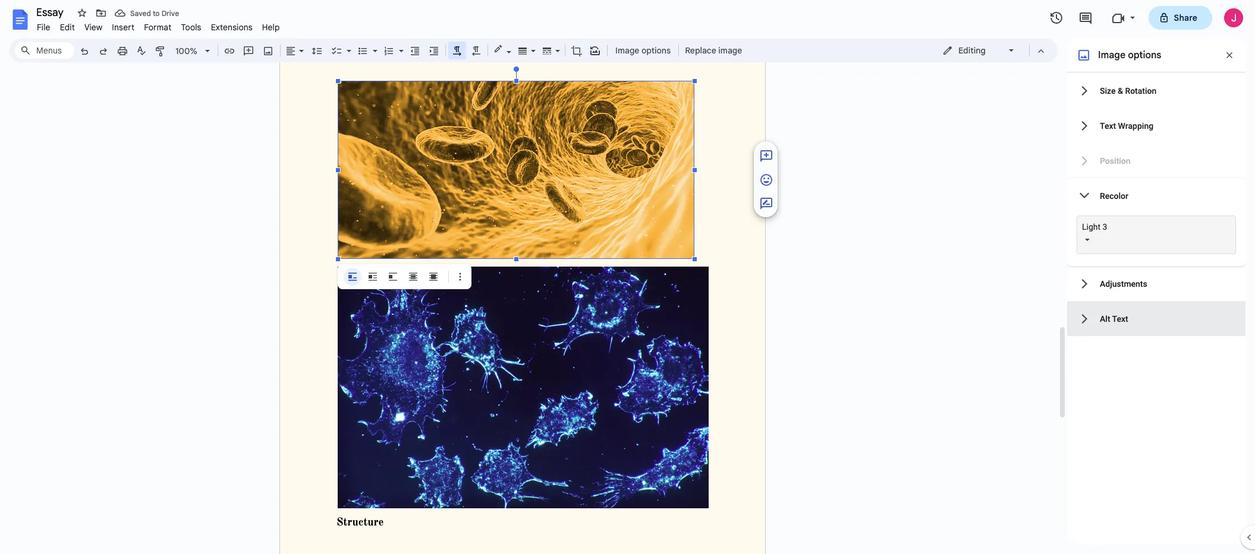 Task type: describe. For each thing, give the bounding box(es) containing it.
In line radio
[[344, 268, 361, 286]]

to
[[153, 9, 160, 18]]

main toolbar
[[74, 0, 746, 338]]

options inside section
[[1128, 49, 1161, 61]]

rotation
[[1125, 86, 1157, 95]]

image inside button
[[615, 45, 639, 56]]

Wrap text radio
[[364, 268, 382, 286]]

light 3 button
[[1077, 216, 1236, 254]]

&
[[1118, 86, 1123, 95]]

alt text
[[1100, 314, 1128, 324]]

saved to drive button
[[112, 5, 182, 21]]

light
[[1082, 222, 1101, 232]]

text inside alt text tab
[[1112, 314, 1128, 324]]

Break text radio
[[384, 268, 402, 286]]

size
[[1100, 86, 1116, 95]]

menu bar inside menu bar banner
[[32, 15, 285, 35]]

insert menu item
[[107, 20, 139, 34]]

light 3
[[1082, 222, 1107, 232]]

adjustments tab
[[1067, 266, 1246, 301]]

replace image
[[685, 45, 742, 56]]

alt text tab
[[1067, 301, 1246, 337]]

menu bar banner
[[0, 0, 1255, 555]]

format
[[144, 22, 171, 33]]

image options section
[[1067, 39, 1246, 545]]

tools
[[181, 22, 201, 33]]

replace image button
[[681, 42, 745, 59]]

size & rotation
[[1100, 86, 1157, 95]]

adjustments
[[1100, 279, 1147, 289]]

file menu item
[[32, 20, 55, 34]]

Behind text radio
[[404, 268, 422, 286]]

position
[[1100, 156, 1131, 166]]

Rename text field
[[32, 5, 70, 19]]

alt
[[1100, 314, 1110, 324]]

text wrapping tab
[[1067, 108, 1246, 143]]

insert image image
[[261, 42, 275, 59]]

drive
[[161, 9, 179, 18]]

numbered list menu image
[[396, 43, 404, 47]]

add comment image
[[759, 149, 773, 164]]

saved to drive
[[130, 9, 179, 18]]

extensions menu item
[[206, 20, 257, 34]]

saved
[[130, 9, 151, 18]]

add emoji reaction image
[[759, 173, 773, 187]]

size & rotation tab
[[1067, 73, 1246, 108]]

insert
[[112, 22, 134, 33]]



Task type: locate. For each thing, give the bounding box(es) containing it.
position tab
[[1067, 143, 1246, 178]]

text inside text wrapping tab
[[1100, 121, 1116, 130]]

In front of text radio
[[424, 268, 442, 286]]

1 horizontal spatial image
[[1098, 49, 1125, 61]]

suggest edits image
[[759, 197, 773, 211]]

1 vertical spatial text
[[1112, 314, 1128, 324]]

view
[[84, 22, 102, 33]]

editing button
[[934, 42, 1024, 59]]

recolor
[[1100, 191, 1128, 201]]

0 horizontal spatial image
[[615, 45, 639, 56]]

help menu item
[[257, 20, 285, 34]]

toolbar
[[340, 268, 469, 286]]

Star checkbox
[[74, 5, 90, 21]]

options left replace
[[641, 45, 671, 56]]

1 horizontal spatial options
[[1128, 49, 1161, 61]]

0 horizontal spatial image options
[[615, 45, 671, 56]]

wrapping
[[1118, 121, 1153, 130]]

1 horizontal spatial image options
[[1098, 49, 1161, 61]]

0 vertical spatial text
[[1100, 121, 1116, 130]]

line & paragraph spacing image
[[310, 42, 324, 59]]

image options up size & rotation
[[1098, 49, 1161, 61]]

menu bar
[[32, 15, 285, 35]]

recolor tab
[[1067, 178, 1246, 213]]

bulleted list menu image
[[370, 43, 378, 47]]

tools menu item
[[176, 20, 206, 34]]

image options application
[[0, 0, 1255, 555]]

image options inside button
[[615, 45, 671, 56]]

editing
[[958, 45, 986, 56]]

format menu item
[[139, 20, 176, 34]]

options up rotation
[[1128, 49, 1161, 61]]

options
[[641, 45, 671, 56], [1128, 49, 1161, 61]]

share button
[[1148, 6, 1212, 30]]

image options inside section
[[1098, 49, 1161, 61]]

image
[[615, 45, 639, 56], [1098, 49, 1125, 61]]

view menu item
[[80, 20, 107, 34]]

Zoom text field
[[172, 43, 201, 59]]

3
[[1103, 222, 1107, 232]]

option group
[[344, 268, 442, 286]]

text right 'alt'
[[1112, 314, 1128, 324]]

mode and view toolbar
[[933, 39, 1051, 62]]

0 horizontal spatial options
[[641, 45, 671, 56]]

text wrapping
[[1100, 121, 1153, 130]]

image options button
[[610, 42, 676, 59]]

image inside section
[[1098, 49, 1125, 61]]

options inside button
[[641, 45, 671, 56]]

text left the wrapping
[[1100, 121, 1116, 130]]

file
[[37, 22, 50, 33]]

image options
[[615, 45, 671, 56], [1098, 49, 1161, 61]]

option group inside image options application
[[344, 268, 442, 286]]

edit
[[60, 22, 75, 33]]

text
[[1100, 121, 1116, 130], [1112, 314, 1128, 324]]

menu bar containing file
[[32, 15, 285, 35]]

help
[[262, 22, 280, 33]]

image options left replace
[[615, 45, 671, 56]]

recolor group
[[1067, 178, 1246, 266]]

replace
[[685, 45, 716, 56]]

edit menu item
[[55, 20, 80, 34]]

image
[[718, 45, 742, 56]]

extensions
[[211, 22, 253, 33]]

Menus field
[[15, 42, 74, 59]]

Zoom field
[[171, 42, 215, 60]]

share
[[1174, 12, 1197, 23]]



Task type: vqa. For each thing, say whether or not it's contained in the screenshot.
MO
no



